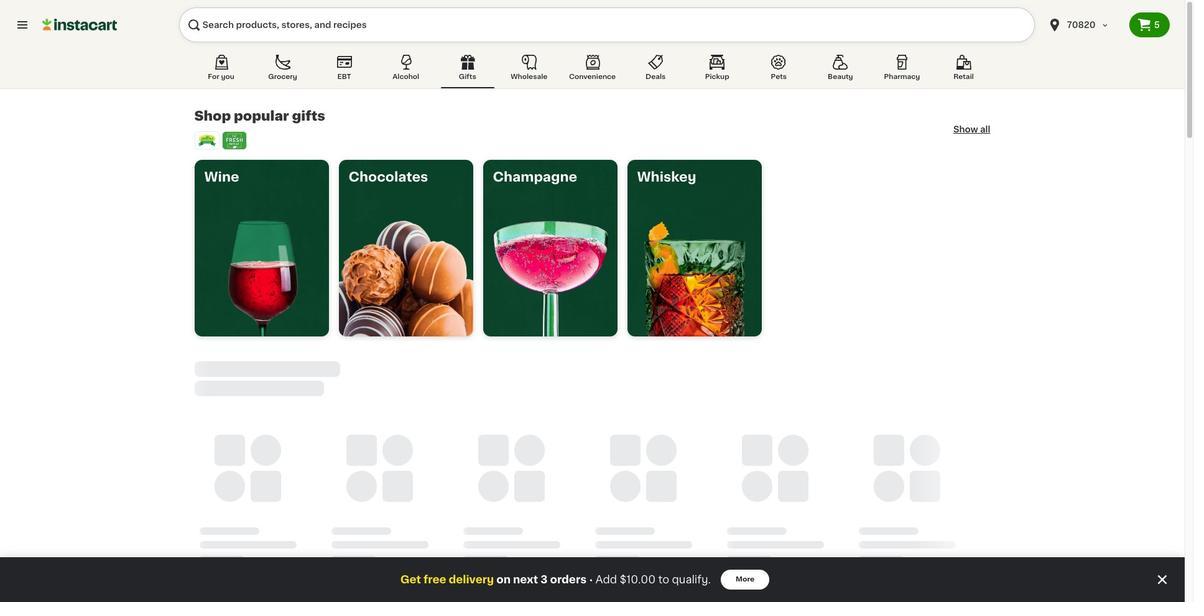 Task type: locate. For each thing, give the bounding box(es) containing it.
on
[[497, 575, 511, 585]]

for you button
[[194, 52, 248, 88]]

pickup button
[[691, 52, 744, 88]]

deals button
[[629, 52, 683, 88]]

None search field
[[179, 7, 1035, 42]]

delivery
[[449, 575, 494, 585]]

shop
[[194, 110, 231, 123]]

3
[[541, 575, 548, 585]]

ebt button
[[318, 52, 371, 88]]

70820
[[1068, 21, 1096, 29]]

wine link
[[194, 160, 329, 337]]

pickup
[[705, 73, 730, 80]]

5
[[1155, 21, 1160, 29]]

tab panel
[[189, 109, 1093, 602]]

convenience button
[[564, 52, 621, 88]]

get free delivery on next 3 orders • add $10.00 to qualify.
[[401, 575, 711, 585]]

progress bar
[[194, 361, 1093, 562]]

for you
[[208, 73, 234, 80]]

pharmacy button
[[876, 52, 929, 88]]

progress bar inside tab panel
[[194, 361, 1093, 562]]

•
[[589, 575, 593, 585]]

shop categories tab list
[[194, 52, 991, 88]]

70820 button
[[1040, 7, 1130, 42]]

all
[[981, 125, 991, 134]]

whiskey
[[637, 170, 697, 184]]

pharmacy
[[885, 73, 920, 80]]

chocolates
[[349, 170, 428, 184]]

popular
[[234, 110, 289, 123]]

gifts
[[459, 73, 476, 80]]

more button
[[721, 570, 770, 590]]

ebt
[[338, 73, 351, 80]]



Task type: vqa. For each thing, say whether or not it's contained in the screenshot.
Treatment Tracker modal dialog
yes



Task type: describe. For each thing, give the bounding box(es) containing it.
pets
[[771, 73, 787, 80]]

wholesale
[[511, 73, 548, 80]]

wholesale button
[[503, 52, 556, 88]]

shop popular gifts
[[194, 110, 325, 123]]

retail button
[[937, 52, 991, 88]]

alcohol
[[393, 73, 419, 80]]

$10.00
[[620, 575, 656, 585]]

more
[[736, 576, 755, 583]]

qualify.
[[672, 575, 711, 585]]

tab panel containing shop popular gifts
[[189, 109, 1093, 602]]

get
[[401, 575, 421, 585]]

orders
[[550, 575, 587, 585]]

deals
[[646, 73, 666, 80]]

Search field
[[179, 7, 1035, 42]]

whiskey link
[[627, 160, 762, 337]]

beauty button
[[814, 52, 868, 88]]

beauty
[[828, 73, 853, 80]]

free
[[424, 575, 446, 585]]

treatment tracker modal dialog
[[0, 557, 1185, 602]]

chocolates link
[[339, 160, 473, 337]]

champagne link
[[483, 160, 618, 337]]

ideal market logo image
[[198, 131, 216, 150]]

gifts
[[292, 110, 325, 123]]

the fresh market logo image
[[225, 131, 244, 150]]

instacart image
[[42, 17, 117, 32]]

alcohol button
[[379, 52, 433, 88]]

gifts button
[[441, 52, 494, 88]]

show all
[[954, 125, 991, 134]]

add
[[596, 575, 617, 585]]

pets button
[[752, 52, 806, 88]]

70820 button
[[1048, 7, 1122, 42]]

grocery
[[268, 73, 297, 80]]

wine
[[204, 170, 239, 184]]

for
[[208, 73, 219, 80]]

you
[[221, 73, 234, 80]]

show
[[954, 125, 979, 134]]

5 button
[[1130, 12, 1170, 37]]

retail
[[954, 73, 974, 80]]

grocery button
[[256, 52, 310, 88]]

show all link
[[954, 123, 991, 136]]

convenience
[[569, 73, 616, 80]]

champagne
[[493, 170, 577, 184]]

next
[[513, 575, 538, 585]]

to
[[659, 575, 670, 585]]



